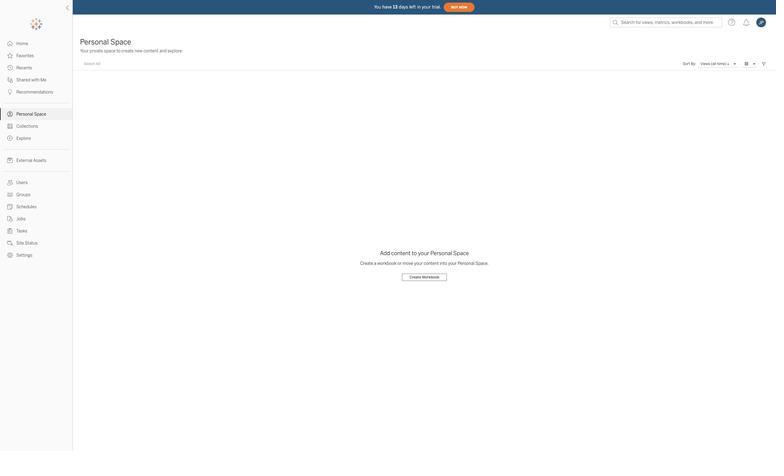 Task type: describe. For each thing, give the bounding box(es) containing it.
views (all-time)
[[701, 62, 727, 66]]

you have 13 days left in your trial.
[[374, 4, 441, 10]]

space
[[104, 49, 116, 54]]

by text only_f5he34f image for jobs
[[7, 217, 13, 222]]

Search for views, metrics, workbooks, and more text field
[[610, 18, 722, 27]]

workbook
[[377, 261, 397, 266]]

recents link
[[0, 62, 72, 74]]

create for create a workbook or move your content into your personal space.
[[360, 261, 373, 266]]

sort by:
[[683, 62, 696, 66]]

shared
[[16, 78, 30, 83]]

time)
[[718, 62, 727, 66]]

settings link
[[0, 250, 72, 262]]

workbook
[[422, 275, 439, 280]]

users link
[[0, 177, 72, 189]]

trial.
[[432, 4, 441, 10]]

tasks
[[16, 229, 27, 234]]

by text only_f5he34f image for collections
[[7, 124, 13, 129]]

have
[[382, 4, 392, 10]]

your
[[80, 49, 89, 54]]

content inside personal space your private space to create new content and explore.
[[143, 49, 158, 54]]

select all button
[[80, 60, 104, 68]]

recommendations link
[[0, 86, 72, 98]]

personal inside main navigation. press the up and down arrow keys to access links. element
[[16, 112, 33, 117]]

personal up into on the right bottom of the page
[[431, 250, 452, 257]]

2 vertical spatial content
[[424, 261, 439, 266]]

schedules link
[[0, 201, 72, 213]]

me
[[40, 78, 46, 83]]

days
[[399, 4, 408, 10]]

1 vertical spatial content
[[391, 250, 411, 257]]

grid view image
[[744, 61, 750, 67]]

a
[[374, 261, 376, 266]]

13
[[393, 4, 398, 10]]

by:
[[691, 62, 696, 66]]

status
[[25, 241, 38, 246]]

favorites link
[[0, 50, 72, 62]]

2 horizontal spatial space
[[453, 250, 469, 257]]

collections link
[[0, 120, 72, 133]]

users
[[16, 180, 28, 186]]

buy
[[451, 5, 458, 9]]

buy now
[[451, 5, 467, 9]]

jobs
[[16, 217, 26, 222]]

assets
[[33, 158, 46, 163]]

personal inside personal space your private space to create new content and explore.
[[80, 38, 109, 46]]

by text only_f5he34f image for home
[[7, 41, 13, 46]]

home link
[[0, 38, 72, 50]]

move
[[403, 261, 413, 266]]

external
[[16, 158, 32, 163]]

views
[[701, 62, 710, 66]]

by text only_f5he34f image for external assets
[[7, 158, 13, 163]]

settings
[[16, 253, 32, 258]]



Task type: locate. For each thing, give the bounding box(es) containing it.
to right space
[[116, 49, 120, 54]]

by text only_f5he34f image
[[7, 41, 13, 46], [7, 53, 13, 59], [7, 65, 13, 71], [7, 112, 13, 117], [7, 124, 13, 129], [7, 136, 13, 141], [7, 180, 13, 186], [7, 192, 13, 198], [7, 204, 13, 210], [7, 229, 13, 234], [7, 241, 13, 246], [7, 253, 13, 258]]

7 by text only_f5he34f image from the top
[[7, 180, 13, 186]]

add content to your personal space
[[380, 250, 469, 257]]

6 by text only_f5he34f image from the top
[[7, 136, 13, 141]]

by text only_f5he34f image for recommendations
[[7, 89, 13, 95]]

by text only_f5he34f image for groups
[[7, 192, 13, 198]]

navigation panel element
[[0, 18, 72, 262]]

by text only_f5he34f image inside favorites "link"
[[7, 53, 13, 59]]

you
[[374, 4, 381, 10]]

1 vertical spatial create
[[410, 275, 421, 280]]

0 vertical spatial content
[[143, 49, 158, 54]]

personal space link
[[0, 108, 72, 120]]

by text only_f5he34f image left explore
[[7, 136, 13, 141]]

collections
[[16, 124, 38, 129]]

in
[[417, 4, 421, 10]]

4 by text only_f5he34f image from the top
[[7, 217, 13, 222]]

1 horizontal spatial to
[[412, 250, 417, 257]]

by text only_f5he34f image left collections
[[7, 124, 13, 129]]

content left and
[[143, 49, 158, 54]]

by text only_f5he34f image inside groups link
[[7, 192, 13, 198]]

create for create workbook
[[410, 275, 421, 280]]

personal space
[[16, 112, 46, 117]]

select
[[84, 62, 95, 66]]

explore
[[16, 136, 31, 141]]

by text only_f5he34f image inside settings link
[[7, 253, 13, 258]]

9 by text only_f5he34f image from the top
[[7, 204, 13, 210]]

site
[[16, 241, 24, 246]]

by text only_f5he34f image left users
[[7, 180, 13, 186]]

left
[[409, 4, 416, 10]]

by text only_f5he34f image for favorites
[[7, 53, 13, 59]]

buy now button
[[444, 2, 475, 12]]

12 by text only_f5he34f image from the top
[[7, 253, 13, 258]]

add
[[380, 250, 390, 257]]

with
[[31, 78, 39, 83]]

external assets
[[16, 158, 46, 163]]

external assets link
[[0, 155, 72, 167]]

into
[[440, 261, 447, 266]]

shared with me link
[[0, 74, 72, 86]]

personal up collections
[[16, 112, 33, 117]]

recents
[[16, 65, 32, 71]]

by text only_f5he34f image inside external assets link
[[7, 158, 13, 163]]

personal up private
[[80, 38, 109, 46]]

space.
[[476, 261, 489, 266]]

sort
[[683, 62, 690, 66]]

10 by text only_f5he34f image from the top
[[7, 229, 13, 234]]

0 horizontal spatial to
[[116, 49, 120, 54]]

by text only_f5he34f image inside recents link
[[7, 65, 13, 71]]

3 by text only_f5he34f image from the top
[[7, 65, 13, 71]]

your right move
[[414, 261, 423, 266]]

space inside main navigation. press the up and down arrow keys to access links. element
[[34, 112, 46, 117]]

your right into on the right bottom of the page
[[448, 261, 457, 266]]

2 by text only_f5he34f image from the top
[[7, 89, 13, 95]]

space
[[110, 38, 131, 46], [34, 112, 46, 117], [453, 250, 469, 257]]

by text only_f5he34f image for tasks
[[7, 229, 13, 234]]

site status
[[16, 241, 38, 246]]

by text only_f5he34f image inside collections link
[[7, 124, 13, 129]]

by text only_f5he34f image left the jobs
[[7, 217, 13, 222]]

by text only_f5he34f image inside site status link
[[7, 241, 13, 246]]

by text only_f5he34f image inside jobs link
[[7, 217, 13, 222]]

shared with me
[[16, 78, 46, 83]]

by text only_f5he34f image left the personal space
[[7, 112, 13, 117]]

home
[[16, 41, 28, 46]]

explore.
[[168, 49, 183, 54]]

by text only_f5he34f image inside schedules link
[[7, 204, 13, 210]]

views (all-time) button
[[698, 60, 738, 68]]

by text only_f5he34f image inside users link
[[7, 180, 13, 186]]

your right in at the top
[[422, 4, 431, 10]]

by text only_f5he34f image inside explore link
[[7, 136, 13, 141]]

by text only_f5he34f image inside home 'link'
[[7, 41, 13, 46]]

personal
[[80, 38, 109, 46], [16, 112, 33, 117], [431, 250, 452, 257], [458, 261, 475, 266]]

favorites
[[16, 53, 34, 59]]

schedules
[[16, 205, 37, 210]]

content up the or
[[391, 250, 411, 257]]

by text only_f5he34f image left settings at the bottom of page
[[7, 253, 13, 258]]

1 by text only_f5he34f image from the top
[[7, 41, 13, 46]]

by text only_f5he34f image left the home
[[7, 41, 13, 46]]

by text only_f5he34f image left site
[[7, 241, 13, 246]]

by text only_f5he34f image left shared
[[7, 77, 13, 83]]

create workbook button
[[402, 274, 447, 281]]

by text only_f5he34f image
[[7, 77, 13, 83], [7, 89, 13, 95], [7, 158, 13, 163], [7, 217, 13, 222]]

to up move
[[412, 250, 417, 257]]

by text only_f5he34f image for users
[[7, 180, 13, 186]]

by text only_f5he34f image left recents
[[7, 65, 13, 71]]

create workbook
[[410, 275, 439, 280]]

tasks link
[[0, 225, 72, 237]]

recommendations
[[16, 90, 53, 95]]

personal space your private space to create new content and explore.
[[80, 38, 183, 54]]

1 by text only_f5he34f image from the top
[[7, 77, 13, 83]]

space for personal space
[[34, 112, 46, 117]]

your
[[422, 4, 431, 10], [418, 250, 429, 257], [414, 261, 423, 266], [448, 261, 457, 266]]

create a workbook or move your content into your personal space.
[[360, 261, 489, 266]]

groups
[[16, 193, 31, 198]]

by text only_f5he34f image for site status
[[7, 241, 13, 246]]

by text only_f5he34f image for shared with me
[[7, 77, 13, 83]]

1 vertical spatial space
[[34, 112, 46, 117]]

by text only_f5he34f image inside personal space link
[[7, 112, 13, 117]]

by text only_f5he34f image for explore
[[7, 136, 13, 141]]

by text only_f5he34f image inside recommendations link
[[7, 89, 13, 95]]

1 horizontal spatial space
[[110, 38, 131, 46]]

create inside button
[[410, 275, 421, 280]]

explore link
[[0, 133, 72, 145]]

5 by text only_f5he34f image from the top
[[7, 124, 13, 129]]

4 by text only_f5he34f image from the top
[[7, 112, 13, 117]]

2 by text only_f5he34f image from the top
[[7, 53, 13, 59]]

by text only_f5he34f image for personal space
[[7, 112, 13, 117]]

new
[[135, 49, 143, 54]]

1 horizontal spatial create
[[410, 275, 421, 280]]

select all
[[84, 62, 100, 66]]

by text only_f5he34f image left groups
[[7, 192, 13, 198]]

all
[[96, 62, 100, 66]]

by text only_f5he34f image inside shared with me "link"
[[7, 77, 13, 83]]

0 vertical spatial space
[[110, 38, 131, 46]]

space inside personal space your private space to create new content and explore.
[[110, 38, 131, 46]]

0 horizontal spatial content
[[143, 49, 158, 54]]

0 vertical spatial to
[[116, 49, 120, 54]]

create
[[360, 261, 373, 266], [410, 275, 421, 280]]

0 horizontal spatial create
[[360, 261, 373, 266]]

site status link
[[0, 237, 72, 250]]

create
[[121, 49, 134, 54]]

by text only_f5he34f image left external
[[7, 158, 13, 163]]

by text only_f5he34f image for settings
[[7, 253, 13, 258]]

personal left space.
[[458, 261, 475, 266]]

by text only_f5he34f image left favorites
[[7, 53, 13, 59]]

0 horizontal spatial space
[[34, 112, 46, 117]]

11 by text only_f5he34f image from the top
[[7, 241, 13, 246]]

to inside personal space your private space to create new content and explore.
[[116, 49, 120, 54]]

or
[[398, 261, 402, 266]]

groups link
[[0, 189, 72, 201]]

space for personal space your private space to create new content and explore.
[[110, 38, 131, 46]]

by text only_f5he34f image inside tasks link
[[7, 229, 13, 234]]

by text only_f5he34f image left schedules
[[7, 204, 13, 210]]

1 vertical spatial to
[[412, 250, 417, 257]]

your up create a workbook or move your content into your personal space.
[[418, 250, 429, 257]]

content
[[143, 49, 158, 54], [391, 250, 411, 257], [424, 261, 439, 266]]

8 by text only_f5he34f image from the top
[[7, 192, 13, 198]]

by text only_f5he34f image left tasks
[[7, 229, 13, 234]]

2 horizontal spatial content
[[424, 261, 439, 266]]

jobs link
[[0, 213, 72, 225]]

main navigation. press the up and down arrow keys to access links. element
[[0, 38, 72, 262]]

to
[[116, 49, 120, 54], [412, 250, 417, 257]]

1 horizontal spatial content
[[391, 250, 411, 257]]

private
[[90, 49, 103, 54]]

by text only_f5he34f image for recents
[[7, 65, 13, 71]]

create left 'workbook'
[[410, 275, 421, 280]]

(all-
[[711, 62, 718, 66]]

3 by text only_f5he34f image from the top
[[7, 158, 13, 163]]

create left a
[[360, 261, 373, 266]]

content left into on the right bottom of the page
[[424, 261, 439, 266]]

by text only_f5he34f image left recommendations
[[7, 89, 13, 95]]

2 vertical spatial space
[[453, 250, 469, 257]]

and
[[159, 49, 167, 54]]

0 vertical spatial create
[[360, 261, 373, 266]]

by text only_f5he34f image for schedules
[[7, 204, 13, 210]]

now
[[459, 5, 467, 9]]



Task type: vqa. For each thing, say whether or not it's contained in the screenshot.
Search for views, workbooks, and more text field
no



